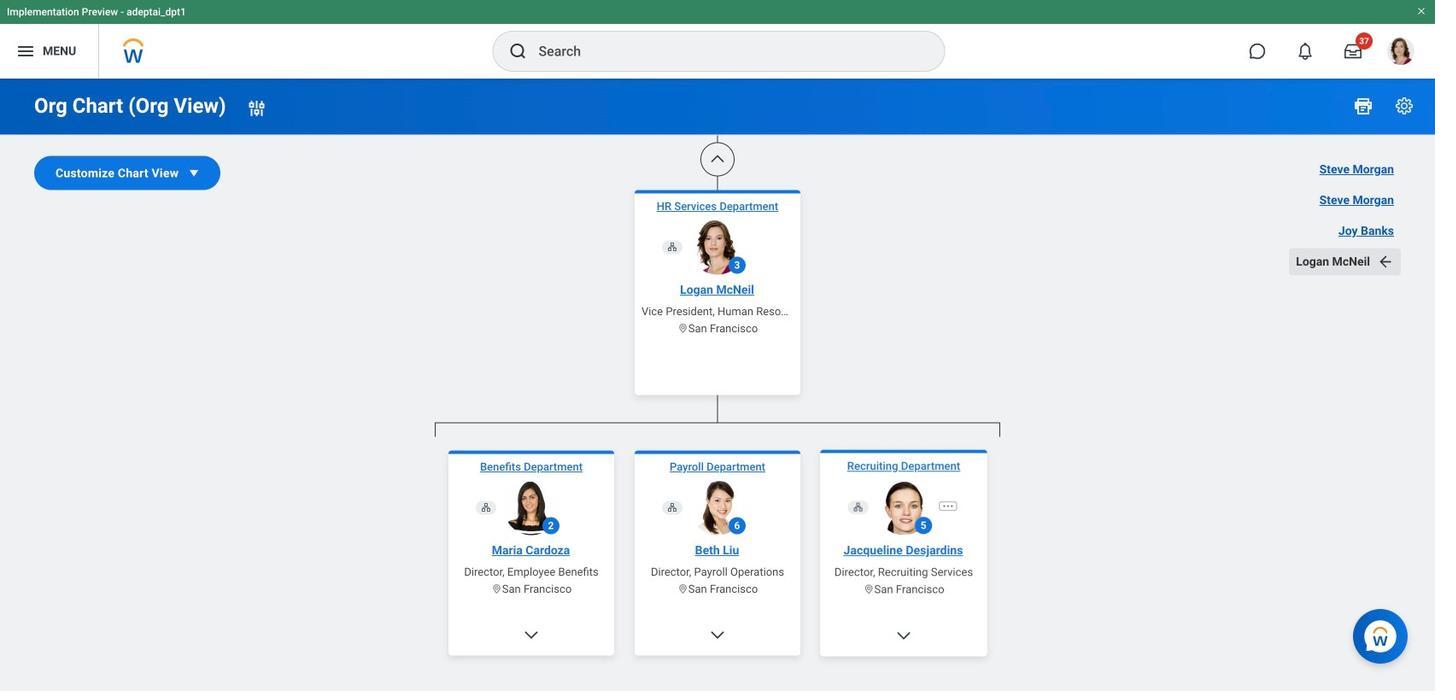 Task type: vqa. For each thing, say whether or not it's contained in the screenshot.
High Potentials Retention Risk element View
no



Task type: locate. For each thing, give the bounding box(es) containing it.
main content
[[0, 0, 1436, 691]]

inbox large image
[[1345, 43, 1362, 60]]

chevron up image
[[709, 151, 726, 168]]

search image
[[508, 41, 529, 62]]

justify image
[[15, 41, 36, 62]]

location image for chevron down icon
[[491, 584, 502, 595]]

caret down image
[[186, 165, 203, 182]]

location image
[[678, 584, 689, 595]]

banner
[[0, 0, 1436, 79]]

0 horizontal spatial location image
[[491, 584, 502, 595]]

0 horizontal spatial chevron down image
[[709, 627, 726, 644]]

chevron down image
[[709, 627, 726, 644], [895, 632, 913, 650]]

1 horizontal spatial location image
[[861, 586, 873, 598]]

notifications large image
[[1297, 43, 1314, 60]]

location image
[[491, 584, 502, 595], [861, 586, 873, 598]]

view team image
[[850, 499, 861, 510], [481, 503, 491, 513]]



Task type: describe. For each thing, give the bounding box(es) containing it.
view team image
[[667, 503, 678, 513]]

arrow left image
[[1378, 253, 1395, 270]]

1 horizontal spatial view team image
[[850, 499, 861, 510]]

location image for right chevron down image
[[861, 586, 873, 598]]

print org chart image
[[1354, 96, 1374, 116]]

chevron down image
[[523, 627, 540, 644]]

0 horizontal spatial view team image
[[481, 503, 491, 513]]

close environment banner image
[[1417, 6, 1427, 16]]

Search Workday  search field
[[539, 32, 910, 70]]

related actions image
[[944, 497, 958, 511]]

1 horizontal spatial chevron down image
[[895, 632, 913, 650]]

hr services department, logan mcneil, 3 direct reports element
[[435, 437, 1001, 691]]

select org chart metrics image
[[1395, 96, 1415, 116]]

change selection image
[[247, 98, 267, 119]]

profile logan mcneil image
[[1388, 38, 1415, 68]]



